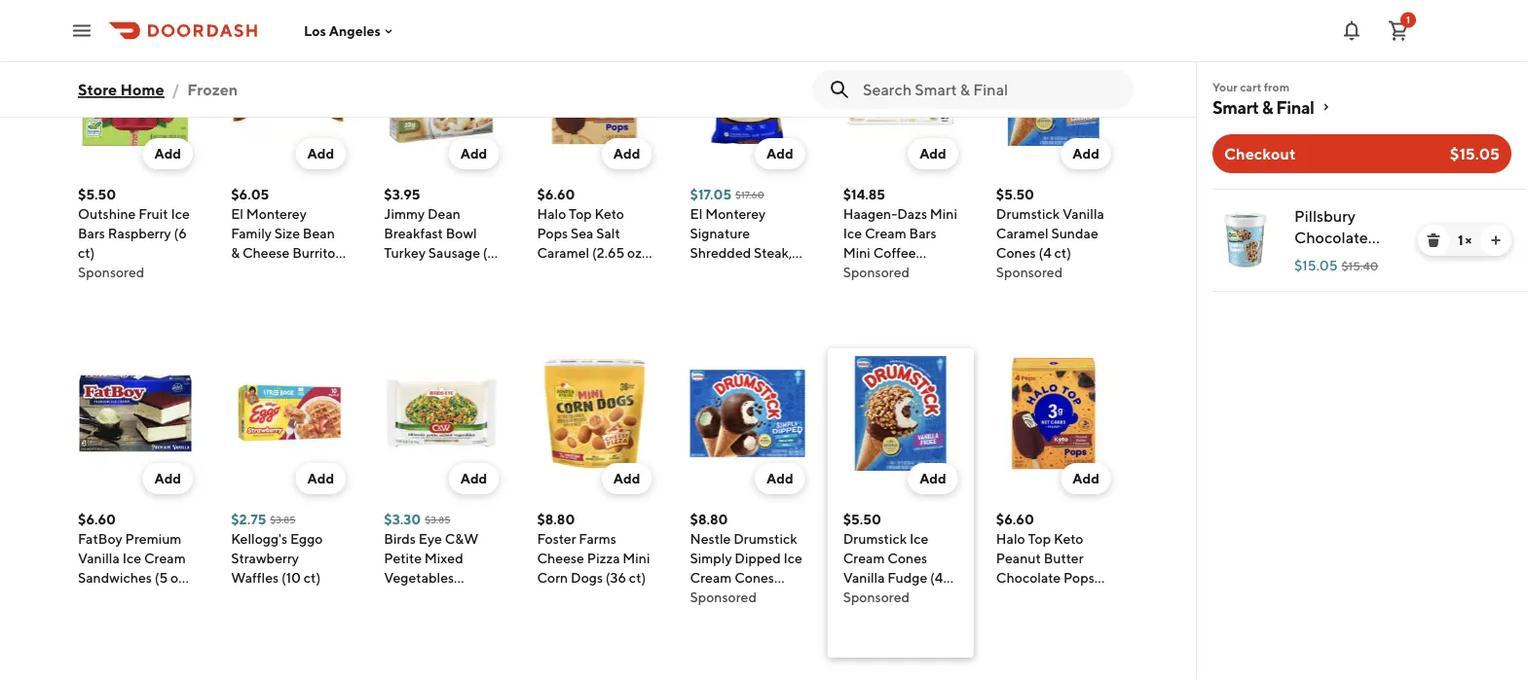 Task type: describe. For each thing, give the bounding box(es) containing it.
bars inside $14.85 haagen-dazs mini ice cream bars mini coffee almond toffee crunch (20 ct)
[[909, 226, 937, 242]]

ct) inside the $8.80 nestle drumstick simply dipped ice cream cones variety pack (8 ct)
[[786, 590, 803, 606]]

$6.05
[[231, 187, 269, 203]]

family
[[231, 226, 272, 242]]

cheese for ct)
[[242, 245, 290, 261]]

$6.60 halo top keto pops sea salt caramel (2.65 oz x 4 ct)
[[537, 187, 651, 281]]

toffee
[[895, 264, 935, 281]]

caramel inside $5.50 drumstick vanilla caramel sundae cones (4 ct) sponsored
[[996, 226, 1049, 242]]

bowl
[[446, 226, 477, 242]]

angeles
[[329, 23, 381, 39]]

$3.95
[[384, 187, 420, 203]]

ct) inside $5.50 drumstick ice cream cones vanilla fudge (4 ct)
[[843, 590, 860, 606]]

add for drumstick vanilla caramel sundae cones (4 ct)
[[1073, 146, 1100, 162]]

mini inside $8.80 foster farms cheese pizza mini corn dogs (36 ct)
[[623, 551, 650, 567]]

1 for 1
[[1407, 14, 1411, 25]]

2 vegetables from the top
[[384, 609, 454, 625]]

top for butter
[[1028, 531, 1051, 547]]

oz) inside $3.95 jimmy dean breakfast bowl turkey sausage (7 oz)
[[384, 264, 403, 281]]

cones inside $5.50 drumstick ice cream cones vanilla fudge (4 ct)
[[888, 551, 928, 567]]

el monterey family size bean & cheese burritos (8 ct) image
[[231, 31, 346, 146]]

sponsored inside $5.50 outshine fruit ice bars raspberry (6 ct) sponsored
[[78, 264, 145, 281]]

(20
[[892, 284, 914, 300]]

$6.60 for $6.60 fatboy premium vanilla ice cream sandwiches (5 oz x 6 ct)
[[78, 512, 116, 528]]

farms
[[579, 531, 617, 547]]

$3.85 for eggo
[[270, 514, 296, 526]]

add for el monterey family size bean & cheese burritos (8 ct)
[[307, 146, 334, 162]]

variety
[[690, 590, 734, 606]]

coffee
[[874, 245, 916, 261]]

$8.80 nestle drumstick simply dipped ice cream cones variety pack (8 ct)
[[690, 512, 803, 606]]

ct) inside "$6.60 halo top keto peanut butter chocolate pops (2.65 oz x 4 ct)"
[[1069, 590, 1086, 606]]

$8.80 for $8.80 nestle drumstick simply dipped ice cream cones variety pack (8 ct)
[[690, 512, 728, 528]]

$15.05 $15.40
[[1295, 258, 1379, 274]]

& inside $17.05 $17.60 el monterey signature shredded steak, cheese & rice burritos (3.6 lb)
[[740, 264, 749, 281]]

drumstick vanilla caramel sundae cones (4 ct) image
[[996, 31, 1111, 146]]

halo for halo top keto peanut butter chocolate pops (2.65 oz x 4 ct)
[[996, 531, 1025, 547]]

dazs
[[897, 206, 927, 222]]

$6.60 for $6.60 halo top keto peanut butter chocolate pops (2.65 oz x 4 ct)
[[996, 512, 1035, 528]]

halo top keto peanut butter chocolate pops (2.65 oz x 4 ct) image
[[996, 357, 1111, 472]]

dean
[[428, 206, 461, 222]]

store
[[78, 80, 117, 99]]

halo top keto pops sea salt caramel (2.65 oz x 4 ct) image
[[537, 31, 652, 146]]

1 for 1 ×
[[1458, 232, 1463, 248]]

nestle drumstick simply dipped ice cream cones variety pack (8 ct) image
[[690, 357, 805, 472]]

kellogg's eggo strawberry waffles (10 ct) image
[[231, 357, 346, 472]]

(7
[[483, 245, 495, 261]]

breakfast
[[384, 226, 443, 242]]

drumstick for caramel
[[996, 206, 1060, 222]]

mixed
[[425, 551, 463, 567]]

keto for sea
[[595, 206, 624, 222]]

(36
[[606, 570, 626, 586]]

cookie
[[1332, 250, 1383, 268]]

birds
[[384, 531, 416, 547]]

$6.60 fatboy premium vanilla ice cream sandwiches (5 oz x 6 ct)
[[78, 512, 186, 606]]

$8.80 foster farms cheese pizza mini corn dogs (36 ct)
[[537, 512, 650, 586]]

oz for salt
[[627, 245, 642, 261]]

salt
[[596, 226, 620, 242]]

rice
[[752, 264, 779, 281]]

chocolate inside pillsbury chocolate chip cookie dough (76 oz)
[[1295, 228, 1368, 247]]

$5.50 for $5.50 drumstick vanilla caramel sundae cones (4 ct) sponsored
[[996, 187, 1035, 203]]

dogs
[[571, 570, 603, 586]]

vanilla inside $5.50 drumstick vanilla caramel sundae cones (4 ct) sponsored
[[1063, 206, 1105, 222]]

add for birds eye c&w petite mixed vegetables frozen vegetables (16 oz)
[[460, 471, 487, 487]]

ct) inside $6.60 halo top keto pops sea salt caramel (2.65 oz x 4 ct)
[[548, 264, 565, 281]]

1 horizontal spatial frozen
[[187, 80, 238, 99]]

pack
[[737, 590, 768, 606]]

x for halo top keto pops sea salt caramel (2.65 oz x 4 ct)
[[645, 245, 651, 261]]

dipped
[[735, 551, 781, 567]]

kellogg's
[[231, 531, 287, 547]]

/
[[172, 80, 180, 99]]

vanilla inside $5.50 drumstick ice cream cones vanilla fudge (4 ct)
[[843, 570, 885, 586]]

oz inside $6.60 fatboy premium vanilla ice cream sandwiches (5 oz x 6 ct)
[[171, 570, 185, 586]]

corn
[[537, 570, 568, 586]]

$6.60 for $6.60 halo top keto pops sea salt caramel (2.65 oz x 4 ct)
[[537, 187, 575, 203]]

birds eye c&w petite mixed vegetables frozen vegetables (16 oz) image
[[384, 357, 499, 472]]

pops inside $6.60 halo top keto pops sea salt caramel (2.65 oz x 4 ct)
[[537, 226, 568, 242]]

signature
[[690, 226, 750, 242]]

frozen inside the $3.30 $3.85 birds eye c&w petite mixed vegetables frozen vegetables (16 oz)
[[384, 590, 427, 606]]

eggo
[[290, 531, 323, 547]]

oz) inside pillsbury chocolate chip cookie dough (76 oz)
[[1372, 271, 1393, 290]]

jimmy dean breakfast bowl turkey sausage (7 oz) image
[[384, 31, 499, 146]]

$5.50 outshine fruit ice bars raspberry (6 ct) sponsored
[[78, 187, 190, 281]]

raspberry
[[108, 226, 171, 242]]

add for halo top keto pops sea salt caramel (2.65 oz x 4 ct)
[[614, 146, 640, 162]]

cream inside $14.85 haagen-dazs mini ice cream bars mini coffee almond toffee crunch (20 ct)
[[865, 226, 907, 242]]

sponsored for $5.50 drumstick ice cream cones vanilla fudge (4 ct)
[[843, 590, 910, 606]]

dough
[[1295, 271, 1343, 290]]

$6.05 el monterey family size bean & cheese burritos (8 ct)
[[231, 187, 341, 281]]

cheese for burritos
[[690, 264, 738, 281]]

sausage
[[428, 245, 480, 261]]

sundae
[[1052, 226, 1099, 242]]

$14.85
[[843, 187, 886, 203]]

smart & final
[[1213, 96, 1315, 117]]

remove item from cart image
[[1426, 233, 1442, 248]]

(16
[[457, 609, 475, 625]]

waffles
[[231, 570, 279, 586]]

$3.30 $3.85 birds eye c&w petite mixed vegetables frozen vegetables (16 oz)
[[384, 512, 497, 625]]

$15.05 for $15.05 $15.40
[[1295, 258, 1338, 274]]

checkout
[[1225, 145, 1296, 163]]

ct) inside $5.50 outshine fruit ice bars raspberry (6 ct) sponsored
[[78, 245, 95, 261]]

4 for pops
[[1058, 590, 1067, 606]]

fatboy
[[78, 531, 122, 547]]

$17.05
[[690, 187, 732, 203]]

$14.85 haagen-dazs mini ice cream bars mini coffee almond toffee crunch (20 ct)
[[843, 187, 958, 300]]

$2.75 $3.85 kellogg's eggo strawberry waffles (10 ct)
[[231, 512, 323, 586]]

fudge
[[888, 570, 928, 586]]

add for nestle drumstick simply dipped ice cream cones variety pack (8 ct)
[[767, 471, 794, 487]]

nestle
[[690, 531, 731, 547]]

(10
[[281, 570, 301, 586]]

shredded
[[690, 245, 751, 261]]

eye
[[419, 531, 442, 547]]

petite
[[384, 551, 422, 567]]

foster farms cheese pizza mini corn dogs (36 ct) image
[[537, 357, 652, 472]]

$17.60
[[736, 189, 765, 200]]

$17.05 $17.60 el monterey signature shredded steak, cheese & rice burritos (3.6 lb)
[[690, 187, 792, 300]]

crunch
[[843, 284, 890, 300]]

$5.50 drumstick ice cream cones vanilla fudge (4 ct)
[[843, 512, 943, 606]]

turkey
[[384, 245, 426, 261]]

1 items, open order cart image
[[1387, 19, 1411, 42]]

vanilla inside $6.60 fatboy premium vanilla ice cream sandwiches (5 oz x 6 ct)
[[78, 551, 120, 567]]

drumstick inside the $8.80 nestle drumstick simply dipped ice cream cones variety pack (8 ct)
[[734, 531, 797, 547]]

cheese inside $8.80 foster farms cheese pizza mini corn dogs (36 ct)
[[537, 551, 584, 567]]

sponsored for $8.80 nestle drumstick simply dipped ice cream cones variety pack (8 ct)
[[690, 590, 757, 606]]

(2.65 for chocolate
[[996, 590, 1029, 606]]

el inside $17.05 $17.60 el monterey signature shredded steak, cheese & rice burritos (3.6 lb)
[[690, 206, 703, 222]]

burritos inside $17.05 $17.60 el monterey signature shredded steak, cheese & rice burritos (3.6 lb)
[[690, 284, 739, 300]]

size
[[274, 226, 300, 242]]



Task type: vqa. For each thing, say whether or not it's contained in the screenshot.


Task type: locate. For each thing, give the bounding box(es) containing it.
4 inside "$6.60 halo top keto peanut butter chocolate pops (2.65 oz x 4 ct)"
[[1058, 590, 1067, 606]]

drumstick inside $5.50 drumstick vanilla caramel sundae cones (4 ct) sponsored
[[996, 206, 1060, 222]]

(2.65 down "salt"
[[592, 245, 625, 261]]

1
[[1407, 14, 1411, 25], [1458, 232, 1463, 248]]

1 horizontal spatial $3.85
[[425, 514, 450, 526]]

0 horizontal spatial 1
[[1407, 14, 1411, 25]]

oz inside "$6.60 halo top keto peanut butter chocolate pops (2.65 oz x 4 ct)"
[[1032, 590, 1046, 606]]

2 horizontal spatial oz
[[1032, 590, 1046, 606]]

caramel
[[996, 226, 1049, 242], [537, 245, 590, 261]]

ct) inside $8.80 foster farms cheese pizza mini corn dogs (36 ct)
[[629, 570, 646, 586]]

0 horizontal spatial halo
[[537, 206, 566, 222]]

drumstick inside $5.50 drumstick ice cream cones vanilla fudge (4 ct)
[[843, 531, 907, 547]]

keto up "salt"
[[595, 206, 624, 222]]

0 vertical spatial keto
[[595, 206, 624, 222]]

$3.85
[[270, 514, 296, 526], [425, 514, 450, 526]]

halo inside $6.60 halo top keto pops sea salt caramel (2.65 oz x 4 ct)
[[537, 206, 566, 222]]

(8
[[231, 264, 244, 281], [770, 590, 783, 606]]

1 horizontal spatial halo
[[996, 531, 1025, 547]]

sponsored down fudge
[[843, 590, 910, 606]]

ice inside $5.50 outshine fruit ice bars raspberry (6 ct) sponsored
[[171, 206, 190, 222]]

x left shredded
[[645, 245, 651, 261]]

cheese down family
[[242, 245, 290, 261]]

top up sea
[[569, 206, 592, 222]]

& left rice
[[740, 264, 749, 281]]

oz for chocolate
[[1032, 590, 1046, 606]]

0 horizontal spatial drumstick
[[734, 531, 797, 547]]

add for outshine fruit ice bars raspberry (6 ct)
[[154, 146, 181, 162]]

1 vegetables from the top
[[384, 570, 454, 586]]

bars inside $5.50 outshine fruit ice bars raspberry (6 ct) sponsored
[[78, 226, 105, 242]]

add for halo top keto peanut butter chocolate pops (2.65 oz x 4 ct)
[[1073, 471, 1100, 487]]

drumstick up sundae
[[996, 206, 1060, 222]]

1 horizontal spatial keto
[[1054, 531, 1084, 547]]

home
[[120, 80, 164, 99]]

2 horizontal spatial &
[[1262, 96, 1273, 117]]

1 $3.85 from the left
[[270, 514, 296, 526]]

add for el monterey signature shredded steak, cheese & rice burritos (3.6 lb)
[[767, 146, 794, 162]]

$3.85 for eye
[[425, 514, 450, 526]]

(2.65 for salt
[[592, 245, 625, 261]]

1 horizontal spatial x
[[645, 245, 651, 261]]

el
[[231, 206, 244, 222], [690, 206, 703, 222]]

(4
[[1039, 245, 1052, 261], [930, 570, 943, 586]]

smart & final link
[[1213, 95, 1512, 119]]

4 inside $6.60 halo top keto pops sea salt caramel (2.65 oz x 4 ct)
[[537, 264, 546, 281]]

steak,
[[754, 245, 792, 261]]

pops
[[537, 226, 568, 242], [1064, 570, 1095, 586]]

1 horizontal spatial (8
[[770, 590, 783, 606]]

ice up sandwiches
[[122, 551, 141, 567]]

vegetables
[[384, 570, 454, 586], [384, 609, 454, 625]]

$5.50 inside $5.50 drumstick vanilla caramel sundae cones (4 ct) sponsored
[[996, 187, 1035, 203]]

pillsbury chocolate chip cookie dough (76 oz)
[[1295, 207, 1393, 290]]

caramel inside $6.60 halo top keto pops sea salt caramel (2.65 oz x 4 ct)
[[537, 245, 590, 261]]

$8.80
[[537, 512, 575, 528], [690, 512, 728, 528]]

0 horizontal spatial (2.65
[[592, 245, 625, 261]]

smart
[[1213, 96, 1259, 117]]

store home link
[[78, 70, 164, 109]]

$5.50 for $5.50 outshine fruit ice bars raspberry (6 ct) sponsored
[[78, 187, 116, 203]]

chocolate down pillsbury
[[1295, 228, 1368, 247]]

1 right the notification bell icon
[[1407, 14, 1411, 25]]

$15.05 for $15.05
[[1450, 145, 1500, 163]]

$5.50 for $5.50 drumstick ice cream cones vanilla fudge (4 ct)
[[843, 512, 882, 528]]

outshine
[[78, 206, 136, 222]]

drumstick for cream
[[843, 531, 907, 547]]

vanilla left fudge
[[843, 570, 885, 586]]

c&w
[[445, 531, 479, 547]]

0 vertical spatial 4
[[537, 264, 546, 281]]

sponsored down simply
[[690, 590, 757, 606]]

0 horizontal spatial (8
[[231, 264, 244, 281]]

1 ×
[[1458, 232, 1472, 248]]

1 horizontal spatial &
[[740, 264, 749, 281]]

ct) inside $2.75 $3.85 kellogg's eggo strawberry waffles (10 ct)
[[304, 570, 321, 586]]

0 vertical spatial oz
[[627, 245, 642, 261]]

1 horizontal spatial el
[[690, 206, 703, 222]]

$2.75
[[231, 512, 266, 528]]

1 horizontal spatial cheese
[[537, 551, 584, 567]]

sea
[[571, 226, 594, 242]]

2 vertical spatial mini
[[623, 551, 650, 567]]

pops left sea
[[537, 226, 568, 242]]

cream
[[865, 226, 907, 242], [144, 551, 186, 567], [843, 551, 885, 567], [690, 570, 732, 586]]

1 monterey from the left
[[246, 206, 307, 222]]

oz) right (76
[[1372, 271, 1393, 290]]

Search Smart & Final search field
[[863, 79, 1118, 100]]

cart
[[1240, 80, 1262, 94]]

ice up fudge
[[910, 531, 929, 547]]

el inside $6.05 el monterey family size bean & cheese burritos (8 ct)
[[231, 206, 244, 222]]

$6.60 up peanut
[[996, 512, 1035, 528]]

ice inside $6.60 fatboy premium vanilla ice cream sandwiches (5 oz x 6 ct)
[[122, 551, 141, 567]]

strawberry
[[231, 551, 299, 567]]

0 vertical spatial top
[[569, 206, 592, 222]]

pillsbury
[[1295, 207, 1356, 226]]

0 vertical spatial (2.65
[[592, 245, 625, 261]]

(4 down sundae
[[1039, 245, 1052, 261]]

4 for caramel
[[537, 264, 546, 281]]

sponsored down raspberry
[[78, 264, 145, 281]]

(2.65 inside "$6.60 halo top keto peanut butter chocolate pops (2.65 oz x 4 ct)"
[[996, 590, 1029, 606]]

$3.85 up eggo
[[270, 514, 296, 526]]

1 horizontal spatial monterey
[[705, 206, 766, 222]]

(5
[[155, 570, 168, 586]]

drumstick up dipped
[[734, 531, 797, 547]]

sandwiches
[[78, 570, 152, 586]]

1 vertical spatial keto
[[1054, 531, 1084, 547]]

$3.95 jimmy dean breakfast bowl turkey sausage (7 oz)
[[384, 187, 495, 281]]

notification bell image
[[1340, 19, 1364, 42]]

vegetables left "(16"
[[384, 609, 454, 625]]

$6.60 up 'fatboy'
[[78, 512, 116, 528]]

1 horizontal spatial (2.65
[[996, 590, 1029, 606]]

keto inside "$6.60 halo top keto peanut butter chocolate pops (2.65 oz x 4 ct)"
[[1054, 531, 1084, 547]]

peanut
[[996, 551, 1041, 567]]

2 horizontal spatial x
[[1049, 590, 1056, 606]]

halo
[[537, 206, 566, 222], [996, 531, 1025, 547]]

sponsored
[[78, 264, 145, 281], [843, 264, 910, 281], [996, 264, 1063, 281], [690, 590, 757, 606], [843, 590, 910, 606]]

6
[[87, 590, 96, 606]]

1 horizontal spatial bars
[[909, 226, 937, 242]]

x inside "$6.60 halo top keto peanut butter chocolate pops (2.65 oz x 4 ct)"
[[1049, 590, 1056, 606]]

el down $6.05 on the left
[[231, 206, 244, 222]]

2 bars from the left
[[909, 226, 937, 242]]

halo inside "$6.60 halo top keto peanut butter chocolate pops (2.65 oz x 4 ct)"
[[996, 531, 1025, 547]]

sponsored for $14.85 haagen-dazs mini ice cream bars mini coffee almond toffee crunch (20 ct)
[[843, 264, 910, 281]]

& inside $6.05 el monterey family size bean & cheese burritos (8 ct)
[[231, 245, 240, 261]]

keto inside $6.60 halo top keto pops sea salt caramel (2.65 oz x 4 ct)
[[595, 206, 624, 222]]

2 horizontal spatial $5.50
[[996, 187, 1035, 203]]

el down $17.05
[[690, 206, 703, 222]]

x inside $6.60 fatboy premium vanilla ice cream sandwiches (5 oz x 6 ct)
[[78, 590, 85, 606]]

2 vertical spatial &
[[740, 264, 749, 281]]

haagen-dazs mini ice cream bars mini coffee almond toffee crunch (20 ct) image
[[843, 31, 958, 146]]

1 horizontal spatial drumstick
[[843, 531, 907, 547]]

$3.30
[[384, 512, 421, 528]]

vanilla down 'fatboy'
[[78, 551, 120, 567]]

0 vertical spatial halo
[[537, 206, 566, 222]]

top for sea
[[569, 206, 592, 222]]

0 vertical spatial mini
[[930, 206, 958, 222]]

$6.60 up sea
[[537, 187, 575, 203]]

burritos left (3.6
[[690, 284, 739, 300]]

cream inside $6.60 fatboy premium vanilla ice cream sandwiches (5 oz x 6 ct)
[[144, 551, 186, 567]]

0 vertical spatial (8
[[231, 264, 244, 281]]

(6
[[174, 226, 187, 242]]

cones inside the $8.80 nestle drumstick simply dipped ice cream cones variety pack (8 ct)
[[735, 570, 774, 586]]

los angeles button
[[304, 23, 396, 39]]

vegetables down petite
[[384, 570, 454, 586]]

0 horizontal spatial oz
[[171, 570, 185, 586]]

keto for butter
[[1054, 531, 1084, 547]]

ct) inside $5.50 drumstick vanilla caramel sundae cones (4 ct) sponsored
[[1055, 245, 1072, 261]]

caramel down sea
[[537, 245, 590, 261]]

(4 inside $5.50 drumstick ice cream cones vanilla fudge (4 ct)
[[930, 570, 943, 586]]

0 horizontal spatial mini
[[623, 551, 650, 567]]

your cart from
[[1213, 80, 1290, 94]]

pillsbury chocolate chip cookie dough (76 oz) image
[[1217, 211, 1275, 270]]

los
[[304, 23, 326, 39]]

halo for halo top keto pops sea salt caramel (2.65 oz x 4 ct)
[[537, 206, 566, 222]]

1 vertical spatial vegetables
[[384, 609, 454, 625]]

haagen-
[[843, 206, 897, 222]]

$5.50 inside $5.50 drumstick ice cream cones vanilla fudge (4 ct)
[[843, 512, 882, 528]]

top inside $6.60 halo top keto pops sea salt caramel (2.65 oz x 4 ct)
[[569, 206, 592, 222]]

0 horizontal spatial 4
[[537, 264, 546, 281]]

0 horizontal spatial &
[[231, 245, 240, 261]]

sponsored down sundae
[[996, 264, 1063, 281]]

1 horizontal spatial oz)
[[478, 609, 497, 625]]

& down the from
[[1262, 96, 1273, 117]]

2 vertical spatial vanilla
[[843, 570, 885, 586]]

0 vertical spatial chocolate
[[1295, 228, 1368, 247]]

0 vertical spatial 1
[[1407, 14, 1411, 25]]

2 horizontal spatial cones
[[996, 245, 1036, 261]]

(8 inside the $8.80 nestle drumstick simply dipped ice cream cones variety pack (8 ct)
[[770, 590, 783, 606]]

2 horizontal spatial cheese
[[690, 264, 738, 281]]

×
[[1466, 232, 1472, 248]]

(2.65 down peanut
[[996, 590, 1029, 606]]

1 $8.80 from the left
[[537, 512, 575, 528]]

1 vertical spatial &
[[231, 245, 240, 261]]

0 horizontal spatial burritos
[[292, 245, 341, 261]]

keto up butter
[[1054, 531, 1084, 547]]

vanilla up sundae
[[1063, 206, 1105, 222]]

add for drumstick ice cream cones vanilla fudge (4 ct)
[[920, 471, 947, 487]]

0 horizontal spatial $8.80
[[537, 512, 575, 528]]

1 vertical spatial vanilla
[[78, 551, 120, 567]]

1 vertical spatial $15.05
[[1295, 258, 1338, 274]]

almond
[[843, 264, 893, 281]]

top inside "$6.60 halo top keto peanut butter chocolate pops (2.65 oz x 4 ct)"
[[1028, 531, 1051, 547]]

monterey
[[246, 206, 307, 222], [705, 206, 766, 222]]

0 horizontal spatial top
[[569, 206, 592, 222]]

0 horizontal spatial (4
[[930, 570, 943, 586]]

2 horizontal spatial oz)
[[1372, 271, 1393, 290]]

sponsored inside $5.50 drumstick vanilla caramel sundae cones (4 ct) sponsored
[[996, 264, 1063, 281]]

x left the 6
[[78, 590, 85, 606]]

oz right "(5"
[[171, 570, 185, 586]]

1 horizontal spatial mini
[[843, 245, 871, 261]]

$3.85 inside the $3.30 $3.85 birds eye c&w petite mixed vegetables frozen vegetables (16 oz)
[[425, 514, 450, 526]]

cheese inside $17.05 $17.60 el monterey signature shredded steak, cheese & rice burritos (3.6 lb)
[[690, 264, 738, 281]]

pizza
[[587, 551, 620, 567]]

1 horizontal spatial $15.05
[[1450, 145, 1500, 163]]

1 vertical spatial chocolate
[[996, 570, 1061, 586]]

monterey inside $6.05 el monterey family size bean & cheese burritos (8 ct)
[[246, 206, 307, 222]]

add for kellogg's eggo strawberry waffles (10 ct)
[[307, 471, 334, 487]]

cheese down shredded
[[690, 264, 738, 281]]

1 vertical spatial burritos
[[690, 284, 739, 300]]

$8.80 inside $8.80 foster farms cheese pizza mini corn dogs (36 ct)
[[537, 512, 575, 528]]

$6.60 halo top keto peanut butter chocolate pops (2.65 oz x 4 ct)
[[996, 512, 1095, 606]]

1 vertical spatial cheese
[[690, 264, 738, 281]]

store home / frozen
[[78, 80, 238, 99]]

mini
[[930, 206, 958, 222], [843, 245, 871, 261], [623, 551, 650, 567]]

(8 right pack
[[770, 590, 783, 606]]

(2.65
[[592, 245, 625, 261], [996, 590, 1029, 606]]

sponsored up 'crunch'
[[843, 264, 910, 281]]

cheese inside $6.05 el monterey family size bean & cheese burritos (8 ct)
[[242, 245, 290, 261]]

$15.40
[[1342, 259, 1379, 273]]

ice inside $5.50 drumstick ice cream cones vanilla fudge (4 ct)
[[910, 531, 929, 547]]

cheese down foster
[[537, 551, 584, 567]]

1 vertical spatial 4
[[1058, 590, 1067, 606]]

2 el from the left
[[690, 206, 703, 222]]

2 vertical spatial cones
[[735, 570, 774, 586]]

vanilla
[[1063, 206, 1105, 222], [78, 551, 120, 567], [843, 570, 885, 586]]

add for jimmy dean breakfast bowl turkey sausage (7 oz)
[[460, 146, 487, 162]]

1 vertical spatial 1
[[1458, 232, 1463, 248]]

los angeles
[[304, 23, 381, 39]]

1 el from the left
[[231, 206, 244, 222]]

oz left shredded
[[627, 245, 642, 261]]

(2.65 inside $6.60 halo top keto pops sea salt caramel (2.65 oz x 4 ct)
[[592, 245, 625, 261]]

monterey inside $17.05 $17.60 el monterey signature shredded steak, cheese & rice burritos (3.6 lb)
[[705, 206, 766, 222]]

2 vertical spatial oz
[[1032, 590, 1046, 606]]

$5.50 inside $5.50 outshine fruit ice bars raspberry (6 ct) sponsored
[[78, 187, 116, 203]]

1 vertical spatial top
[[1028, 531, 1051, 547]]

x for halo top keto peanut butter chocolate pops (2.65 oz x 4 ct)
[[1049, 590, 1056, 606]]

oz down peanut
[[1032, 590, 1046, 606]]

(8 inside $6.05 el monterey family size bean & cheese burritos (8 ct)
[[231, 264, 244, 281]]

0 horizontal spatial el
[[231, 206, 244, 222]]

open menu image
[[70, 19, 94, 42]]

0 horizontal spatial $3.85
[[270, 514, 296, 526]]

0 vertical spatial burritos
[[292, 245, 341, 261]]

4
[[537, 264, 546, 281], [1058, 590, 1067, 606]]

1 bars from the left
[[78, 226, 105, 242]]

2 monterey from the left
[[705, 206, 766, 222]]

fatboy premium vanilla ice cream sandwiches (5 oz x 6 ct) image
[[78, 357, 193, 472]]

2 $8.80 from the left
[[690, 512, 728, 528]]

1 horizontal spatial 1
[[1458, 232, 1463, 248]]

$8.80 for $8.80 foster farms cheese pizza mini corn dogs (36 ct)
[[537, 512, 575, 528]]

pops down butter
[[1064, 570, 1095, 586]]

burritos
[[292, 245, 341, 261], [690, 284, 739, 300]]

chocolate down peanut
[[996, 570, 1061, 586]]

cream inside the $8.80 nestle drumstick simply dipped ice cream cones variety pack (8 ct)
[[690, 570, 732, 586]]

jimmy
[[384, 206, 425, 222]]

cheese
[[242, 245, 290, 261], [690, 264, 738, 281], [537, 551, 584, 567]]

caramel left sundae
[[996, 226, 1049, 242]]

oz) down turkey
[[384, 264, 403, 281]]

2 horizontal spatial mini
[[930, 206, 958, 222]]

2 horizontal spatial frozen
[[384, 590, 427, 606]]

final
[[1276, 96, 1315, 117]]

monterey up size
[[246, 206, 307, 222]]

0 vertical spatial cheese
[[242, 245, 290, 261]]

$6.60 inside $6.60 fatboy premium vanilla ice cream sandwiches (5 oz x 6 ct)
[[78, 512, 116, 528]]

ct) inside $14.85 haagen-dazs mini ice cream bars mini coffee almond toffee crunch (20 ct)
[[917, 284, 934, 300]]

0 vertical spatial vegetables
[[384, 570, 454, 586]]

cones inside $5.50 drumstick vanilla caramel sundae cones (4 ct) sponsored
[[996, 245, 1036, 261]]

bars down outshine
[[78, 226, 105, 242]]

add
[[154, 146, 181, 162], [307, 146, 334, 162], [460, 146, 487, 162], [614, 146, 640, 162], [767, 146, 794, 162], [920, 146, 947, 162], [1073, 146, 1100, 162], [154, 471, 181, 487], [307, 471, 334, 487], [460, 471, 487, 487], [614, 471, 640, 487], [767, 471, 794, 487], [920, 471, 947, 487], [1073, 471, 1100, 487]]

0 horizontal spatial cones
[[735, 570, 774, 586]]

(3.6
[[742, 284, 766, 300]]

ice inside $14.85 haagen-dazs mini ice cream bars mini coffee almond toffee crunch (20 ct)
[[843, 226, 862, 242]]

add for foster farms cheese pizza mini corn dogs (36 ct)
[[614, 471, 640, 487]]

$3.85 inside $2.75 $3.85 kellogg's eggo strawberry waffles (10 ct)
[[270, 514, 296, 526]]

1 vertical spatial cones
[[888, 551, 928, 567]]

el monterey signature shredded steak, cheese & rice burritos (3.6 lb) image
[[690, 31, 805, 146]]

drumstick up fudge
[[843, 531, 907, 547]]

1 left ×
[[1458, 232, 1463, 248]]

chip
[[1295, 250, 1329, 268]]

oz) right "(16"
[[478, 609, 497, 625]]

outshine fruit ice bars raspberry (6 ct) image
[[78, 31, 193, 146]]

your
[[1213, 80, 1238, 94]]

butter
[[1044, 551, 1084, 567]]

drumstick
[[996, 206, 1060, 222], [734, 531, 797, 547], [843, 531, 907, 547]]

1 horizontal spatial 4
[[1058, 590, 1067, 606]]

1 vertical spatial (2.65
[[996, 590, 1029, 606]]

2 horizontal spatial drumstick
[[996, 206, 1060, 222]]

ice inside the $8.80 nestle drumstick simply dipped ice cream cones variety pack (8 ct)
[[784, 551, 803, 567]]

$8.80 up nestle
[[690, 512, 728, 528]]

mini up almond
[[843, 245, 871, 261]]

ice right dipped
[[784, 551, 803, 567]]

(8 down family
[[231, 264, 244, 281]]

2 vertical spatial cheese
[[537, 551, 584, 567]]

1 horizontal spatial (4
[[1039, 245, 1052, 261]]

mini right 'dazs'
[[930, 206, 958, 222]]

1 horizontal spatial $5.50
[[843, 512, 882, 528]]

0 horizontal spatial monterey
[[246, 206, 307, 222]]

add one to cart image
[[1489, 233, 1504, 248]]

burritos inside $6.05 el monterey family size bean & cheese burritos (8 ct)
[[292, 245, 341, 261]]

0 horizontal spatial frozen
[[78, 71, 174, 108]]

from
[[1264, 80, 1290, 94]]

bean
[[303, 226, 335, 242]]

oz) inside the $3.30 $3.85 birds eye c&w petite mixed vegetables frozen vegetables (16 oz)
[[478, 609, 497, 625]]

1 horizontal spatial $6.60
[[537, 187, 575, 203]]

x down butter
[[1049, 590, 1056, 606]]

monterey down $17.60
[[705, 206, 766, 222]]

ice up (6
[[171, 206, 190, 222]]

1 horizontal spatial vanilla
[[843, 570, 885, 586]]

$8.80 inside the $8.80 nestle drumstick simply dipped ice cream cones variety pack (8 ct)
[[690, 512, 728, 528]]

bars
[[78, 226, 105, 242], [909, 226, 937, 242]]

0 horizontal spatial caramel
[[537, 245, 590, 261]]

top up peanut
[[1028, 531, 1051, 547]]

lb)
[[769, 284, 785, 300]]

0 horizontal spatial oz)
[[384, 264, 403, 281]]

& down family
[[231, 245, 240, 261]]

add for fatboy premium vanilla ice cream sandwiches (5 oz x 6 ct)
[[154, 471, 181, 487]]

$8.80 up foster
[[537, 512, 575, 528]]

1 horizontal spatial oz
[[627, 245, 642, 261]]

$3.85 up 'eye'
[[425, 514, 450, 526]]

1 vertical spatial caramel
[[537, 245, 590, 261]]

0 vertical spatial cones
[[996, 245, 1036, 261]]

premium
[[125, 531, 182, 547]]

mini up (36
[[623, 551, 650, 567]]

cream inside $5.50 drumstick ice cream cones vanilla fudge (4 ct)
[[843, 551, 885, 567]]

0 horizontal spatial $6.60
[[78, 512, 116, 528]]

oz)
[[384, 264, 403, 281], [1372, 271, 1393, 290], [478, 609, 497, 625]]

x inside $6.60 halo top keto pops sea salt caramel (2.65 oz x 4 ct)
[[645, 245, 651, 261]]

bars down 'dazs'
[[909, 226, 937, 242]]

1 horizontal spatial top
[[1028, 531, 1051, 547]]

1 inside button
[[1407, 14, 1411, 25]]

fruit
[[138, 206, 168, 222]]

foster
[[537, 531, 576, 547]]

1 vertical spatial oz
[[171, 570, 185, 586]]

0 vertical spatial $15.05
[[1450, 145, 1500, 163]]

add for haagen-dazs mini ice cream bars mini coffee almond toffee crunch (20 ct)
[[920, 146, 947, 162]]

ct) inside $6.60 fatboy premium vanilla ice cream sandwiches (5 oz x 6 ct)
[[99, 590, 115, 606]]

0 vertical spatial vanilla
[[1063, 206, 1105, 222]]

0 horizontal spatial x
[[78, 590, 85, 606]]

1 horizontal spatial cones
[[888, 551, 928, 567]]

chocolate
[[1295, 228, 1368, 247], [996, 570, 1061, 586]]

(4 inside $5.50 drumstick vanilla caramel sundae cones (4 ct) sponsored
[[1039, 245, 1052, 261]]

0 horizontal spatial $15.05
[[1295, 258, 1338, 274]]

0 horizontal spatial cheese
[[242, 245, 290, 261]]

burritos down bean at the left of page
[[292, 245, 341, 261]]

2 $3.85 from the left
[[425, 514, 450, 526]]

drumstick ice cream cones vanilla fudge (4 ct) image
[[843, 357, 958, 472]]

$5.50
[[78, 187, 116, 203], [996, 187, 1035, 203], [843, 512, 882, 528]]

ct) inside $6.05 el monterey family size bean & cheese burritos (8 ct)
[[247, 264, 263, 281]]

1 horizontal spatial chocolate
[[1295, 228, 1368, 247]]

0 vertical spatial caramel
[[996, 226, 1049, 242]]

pops inside "$6.60 halo top keto peanut butter chocolate pops (2.65 oz x 4 ct)"
[[1064, 570, 1095, 586]]

oz inside $6.60 halo top keto pops sea salt caramel (2.65 oz x 4 ct)
[[627, 245, 642, 261]]

1 button
[[1379, 11, 1418, 50]]

$6.60 inside $6.60 halo top keto pops sea salt caramel (2.65 oz x 4 ct)
[[537, 187, 575, 203]]

chocolate inside "$6.60 halo top keto peanut butter chocolate pops (2.65 oz x 4 ct)"
[[996, 570, 1061, 586]]

1 vertical spatial pops
[[1064, 570, 1095, 586]]

ice down haagen-
[[843, 226, 862, 242]]

$5.50 drumstick vanilla caramel sundae cones (4 ct) sponsored
[[996, 187, 1105, 281]]

$6.60 inside "$6.60 halo top keto peanut butter chocolate pops (2.65 oz x 4 ct)"
[[996, 512, 1035, 528]]

(4 right fudge
[[930, 570, 943, 586]]

0 horizontal spatial bars
[[78, 226, 105, 242]]



